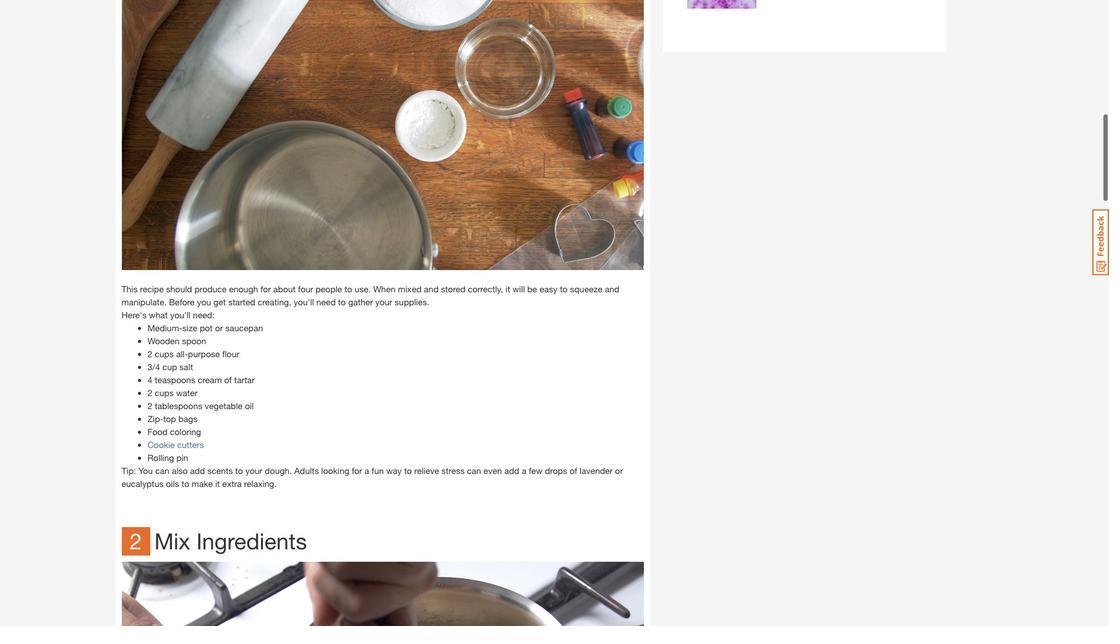 Task type: vqa. For each thing, say whether or not it's contained in the screenshot.
"Spoons"
no



Task type: describe. For each thing, give the bounding box(es) containing it.
need:
[[193, 310, 215, 320]]

0 horizontal spatial it
[[215, 479, 220, 489]]

stress
[[442, 466, 465, 476]]

size
[[182, 323, 197, 333]]

will
[[513, 284, 525, 294]]

spoon
[[182, 336, 206, 346]]

0 vertical spatial or
[[215, 323, 223, 333]]

way
[[386, 466, 402, 476]]

4
[[148, 375, 152, 385]]

how to tie-dye image
[[687, 0, 756, 8]]

coloring
[[170, 427, 201, 437]]

1 and from the left
[[424, 284, 439, 294]]

ingredients
[[196, 528, 307, 555]]

also
[[172, 466, 188, 476]]

1 add from the left
[[190, 466, 205, 476]]

feedback link image
[[1093, 209, 1109, 276]]

2 a from the left
[[522, 466, 527, 476]]

recipe
[[140, 284, 164, 294]]

to up extra
[[235, 466, 243, 476]]

be
[[528, 284, 537, 294]]

enough
[[229, 284, 258, 294]]

mixed
[[398, 284, 422, 294]]

oil
[[245, 401, 254, 411]]

manipulate.
[[122, 297, 167, 307]]

squeeze
[[570, 284, 603, 294]]

cookie
[[148, 440, 175, 450]]

1 horizontal spatial you'll
[[294, 297, 314, 307]]

2 up 3/4
[[148, 349, 152, 359]]

four
[[298, 284, 313, 294]]

tablespoons
[[155, 401, 202, 411]]

fun
[[372, 466, 384, 476]]

vegetable
[[205, 401, 243, 411]]

rolling
[[148, 453, 174, 463]]

gather
[[348, 297, 373, 307]]

stored
[[441, 284, 466, 294]]

pin
[[176, 453, 188, 463]]

2 can from the left
[[467, 466, 481, 476]]

should
[[166, 284, 192, 294]]

dough.
[[265, 466, 292, 476]]

lavender
[[580, 466, 613, 476]]

cup
[[162, 362, 177, 372]]

2 and from the left
[[605, 284, 620, 294]]

about
[[273, 284, 296, 294]]

easy
[[540, 284, 558, 294]]

eucalyptus
[[122, 479, 164, 489]]

looking
[[321, 466, 349, 476]]

cutters
[[177, 440, 204, 450]]

to right easy
[[560, 284, 568, 294]]

1 cups from the top
[[155, 349, 174, 359]]

purpose
[[188, 349, 220, 359]]

relieve
[[414, 466, 439, 476]]

extra
[[222, 479, 242, 489]]

when
[[373, 284, 396, 294]]

0 vertical spatial it
[[506, 284, 510, 294]]

cookie cutters link
[[148, 440, 204, 450]]

2 up zip-
[[148, 401, 152, 411]]

use.
[[355, 284, 371, 294]]

this recipe should produce enough for about four people to use. when mixed and stored correctly, it will be easy to squeeze and manipulate. before you get started creating, you'll need to gather your supplies. here's what you'll need: medium-size pot or saucepan wooden spoon 2 cups all-purpose flour 3/4 cup salt 4 teaspoons cream of tartar 2 cups water 2 tablespoons vegetable oil zip-top bags food coloring cookie cutters rolling pin tip: you can also add scents to your dough. adults looking for a fun way to relieve stress can even add a few drops of lavender or eucalyptus oils to make it extra relaxing.
[[122, 284, 623, 489]]



Task type: locate. For each thing, give the bounding box(es) containing it.
wooden
[[148, 336, 180, 346]]

add right even
[[505, 466, 520, 476]]

1 vertical spatial it
[[215, 479, 220, 489]]

1 horizontal spatial add
[[505, 466, 520, 476]]

relaxing.
[[244, 479, 277, 489]]

water
[[176, 388, 198, 398]]

1 horizontal spatial a
[[522, 466, 527, 476]]

produce
[[195, 284, 227, 294]]

scents
[[207, 466, 233, 476]]

0 horizontal spatial can
[[155, 466, 169, 476]]

a
[[365, 466, 369, 476], [522, 466, 527, 476]]

2 cups from the top
[[155, 388, 174, 398]]

0 horizontal spatial a
[[365, 466, 369, 476]]

correctly,
[[468, 284, 503, 294]]

even
[[484, 466, 502, 476]]

top
[[163, 414, 176, 424]]

oils
[[166, 479, 179, 489]]

0 horizontal spatial your
[[245, 466, 262, 476]]

flour
[[222, 349, 240, 359]]

started
[[228, 297, 255, 307]]

1 horizontal spatial it
[[506, 284, 510, 294]]

0 horizontal spatial you'll
[[170, 310, 191, 320]]

to right the oils at the bottom of page
[[182, 479, 189, 489]]

1 vertical spatial of
[[570, 466, 577, 476]]

you'll down before
[[170, 310, 191, 320]]

1 horizontal spatial for
[[352, 466, 362, 476]]

you
[[138, 466, 153, 476]]

supplies.
[[395, 297, 430, 307]]

rolling pin, sauce pan, food coloring and other play dough supplies on a counter. image
[[122, 0, 644, 270]]

need
[[317, 297, 336, 307]]

it left will
[[506, 284, 510, 294]]

tip:
[[122, 466, 136, 476]]

cups down wooden
[[155, 349, 174, 359]]

adults
[[294, 466, 319, 476]]

0 vertical spatial your
[[375, 297, 392, 307]]

mix ingredients
[[154, 528, 307, 555]]

or
[[215, 323, 223, 333], [615, 466, 623, 476]]

it
[[506, 284, 510, 294], [215, 479, 220, 489]]

add up make
[[190, 466, 205, 476]]

medium-
[[148, 323, 182, 333]]

and
[[424, 284, 439, 294], [605, 284, 620, 294]]

a person mixes flour, water and other ingredients in a sauce pan. image
[[122, 562, 644, 627]]

your up relaxing.
[[245, 466, 262, 476]]

2
[[148, 349, 152, 359], [148, 388, 152, 398], [148, 401, 152, 411], [130, 528, 142, 555]]

saucepan
[[225, 323, 263, 333]]

here's
[[122, 310, 147, 320]]

you
[[197, 297, 211, 307]]

of
[[224, 375, 232, 385], [570, 466, 577, 476]]

or right lavender
[[615, 466, 623, 476]]

0 horizontal spatial or
[[215, 323, 223, 333]]

cups down 'teaspoons'
[[155, 388, 174, 398]]

1 vertical spatial your
[[245, 466, 262, 476]]

to
[[345, 284, 352, 294], [560, 284, 568, 294], [338, 297, 346, 307], [235, 466, 243, 476], [404, 466, 412, 476], [182, 479, 189, 489]]

of right drops
[[570, 466, 577, 476]]

1 horizontal spatial can
[[467, 466, 481, 476]]

to right the way
[[404, 466, 412, 476]]

and right mixed
[[424, 284, 439, 294]]

for
[[261, 284, 271, 294], [352, 466, 362, 476]]

1 horizontal spatial of
[[570, 466, 577, 476]]

0 vertical spatial for
[[261, 284, 271, 294]]

creating,
[[258, 297, 291, 307]]

add
[[190, 466, 205, 476], [505, 466, 520, 476]]

2 left mix
[[130, 528, 142, 555]]

a left few
[[522, 466, 527, 476]]

this
[[122, 284, 138, 294]]

make
[[192, 479, 213, 489]]

you'll
[[294, 297, 314, 307], [170, 310, 191, 320]]

to right need
[[338, 297, 346, 307]]

0 horizontal spatial of
[[224, 375, 232, 385]]

to left use.
[[345, 284, 352, 294]]

of left tartar
[[224, 375, 232, 385]]

0 vertical spatial of
[[224, 375, 232, 385]]

1 horizontal spatial your
[[375, 297, 392, 307]]

and right squeeze
[[605, 284, 620, 294]]

you'll down four
[[294, 297, 314, 307]]

1 horizontal spatial or
[[615, 466, 623, 476]]

salt
[[180, 362, 193, 372]]

can down the "rolling"
[[155, 466, 169, 476]]

can
[[155, 466, 169, 476], [467, 466, 481, 476]]

food
[[148, 427, 168, 437]]

for left fun
[[352, 466, 362, 476]]

1 vertical spatial or
[[615, 466, 623, 476]]

1 horizontal spatial and
[[605, 284, 620, 294]]

1 vertical spatial you'll
[[170, 310, 191, 320]]

1 can from the left
[[155, 466, 169, 476]]

can left even
[[467, 466, 481, 476]]

get
[[214, 297, 226, 307]]

pot
[[200, 323, 213, 333]]

2 down the 4
[[148, 388, 152, 398]]

0 vertical spatial you'll
[[294, 297, 314, 307]]

people
[[316, 284, 342, 294]]

2 add from the left
[[505, 466, 520, 476]]

cups
[[155, 349, 174, 359], [155, 388, 174, 398]]

few
[[529, 466, 543, 476]]

for up creating, in the left of the page
[[261, 284, 271, 294]]

mix
[[154, 528, 190, 555]]

before
[[169, 297, 195, 307]]

0 vertical spatial cups
[[155, 349, 174, 359]]

1 vertical spatial cups
[[155, 388, 174, 398]]

your
[[375, 297, 392, 307], [245, 466, 262, 476]]

your down the when at the top left of the page
[[375, 297, 392, 307]]

cream
[[198, 375, 222, 385]]

a left fun
[[365, 466, 369, 476]]

zip-
[[148, 414, 163, 424]]

0 horizontal spatial for
[[261, 284, 271, 294]]

drops
[[545, 466, 567, 476]]

teaspoons
[[155, 375, 195, 385]]

tartar
[[234, 375, 255, 385]]

1 vertical spatial for
[[352, 466, 362, 476]]

what
[[149, 310, 168, 320]]

1 a from the left
[[365, 466, 369, 476]]

0 horizontal spatial add
[[190, 466, 205, 476]]

0 horizontal spatial and
[[424, 284, 439, 294]]

or right pot
[[215, 323, 223, 333]]

bags
[[179, 414, 198, 424]]

it down scents at left bottom
[[215, 479, 220, 489]]

all-
[[176, 349, 188, 359]]

3/4
[[148, 362, 160, 372]]



